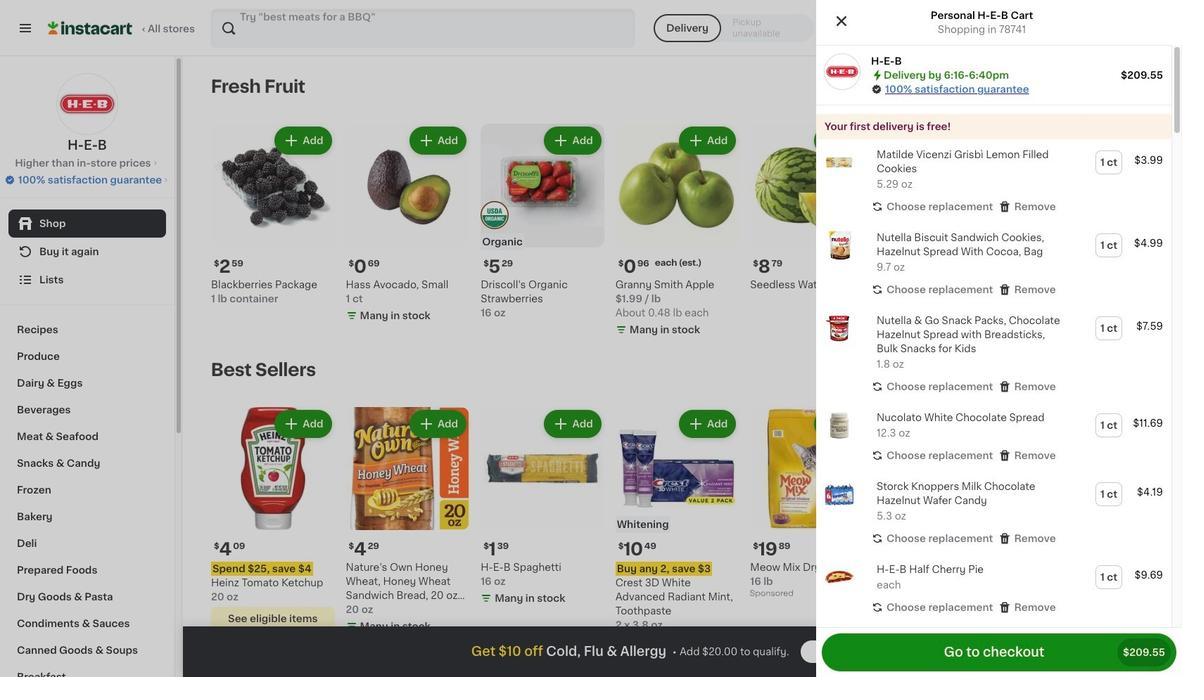 Task type: describe. For each thing, give the bounding box(es) containing it.
sponsored image
[[750, 590, 793, 598]]

6 product group from the top
[[816, 555, 1172, 624]]

2 product group from the top
[[816, 222, 1172, 305]]

service type group
[[654, 14, 814, 42]]

$5.89 per pound element
[[885, 253, 1009, 278]]

instacart logo image
[[48, 20, 132, 37]]

treatment tracker modal dialog
[[183, 627, 1182, 678]]

4 product group from the top
[[816, 403, 1172, 472]]

5 product group from the top
[[816, 472, 1172, 555]]

nucolato white chocolate spread image
[[825, 411, 854, 441]]

$0.96 each (estimated) element
[[616, 253, 739, 278]]



Task type: vqa. For each thing, say whether or not it's contained in the screenshot.
Delivery time
no



Task type: locate. For each thing, give the bounding box(es) containing it.
1 product group from the top
[[816, 139, 1172, 222]]

nutella biscuit sandwich cookies, hazelnut spread with cocoa, bag image
[[825, 231, 854, 260]]

storck knoppers milk chocolate hazelnut wafer candy image
[[825, 480, 854, 510]]

3 product group from the top
[[816, 305, 1172, 403]]

None search field
[[210, 8, 635, 48]]

h-e-b half cherry pie image
[[825, 563, 854, 593]]

product group
[[816, 139, 1172, 222], [816, 222, 1172, 305], [816, 305, 1172, 403], [816, 403, 1172, 472], [816, 472, 1172, 555], [816, 555, 1172, 624], [816, 624, 1172, 678]]

main content
[[183, 56, 1182, 678]]

item carousel region
[[211, 73, 1144, 345], [211, 357, 1144, 678]]

matilde vicenzi grisbì lemon filled cookies image
[[825, 148, 854, 177]]

product group
[[211, 124, 335, 306], [346, 124, 470, 326], [481, 124, 604, 320], [616, 124, 739, 340], [750, 124, 874, 292], [885, 124, 1009, 306], [1020, 124, 1144, 292], [211, 407, 335, 631], [346, 407, 470, 637], [481, 407, 604, 609], [616, 407, 739, 675], [750, 407, 874, 602], [885, 407, 1009, 637], [1020, 407, 1144, 589]]

0 vertical spatial item carousel region
[[211, 73, 1144, 345]]

1 item carousel region from the top
[[211, 73, 1144, 345]]

get $10 off cold, flu & allergy region
[[183, 627, 1182, 678]]

7 product group from the top
[[816, 624, 1172, 678]]

2 item carousel region from the top
[[211, 357, 1144, 678]]

nutella & go snack packs, chocolate hazelnut spread with breadsticks, bulk snacks for kids image
[[825, 314, 854, 343]]

1 vertical spatial item carousel region
[[211, 357, 1144, 678]]

h e b image
[[825, 54, 860, 89]]

h-e-b logo image
[[56, 73, 118, 135]]



